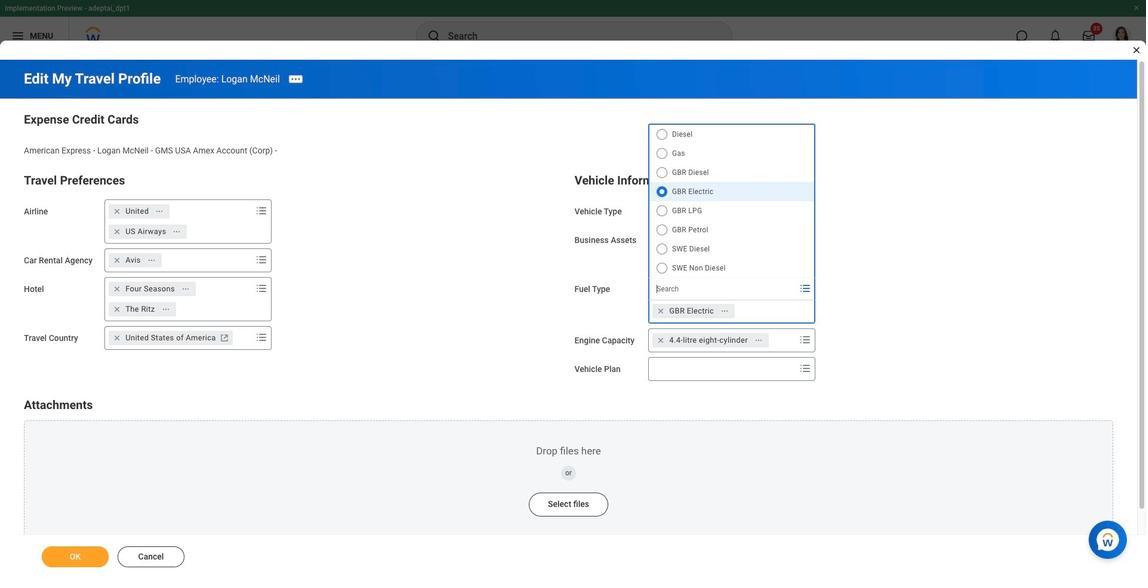 Task type: describe. For each thing, give the bounding box(es) containing it.
gbr electric element
[[670, 306, 714, 316]]

x small image for company 'element'
[[655, 205, 667, 217]]

related actions image for the united element
[[155, 207, 164, 215]]

related actions image for 4.4-litre eight-cylinder element on the right bottom
[[755, 336, 763, 344]]

united states of america, press delete to clear value, ctrl + enter opens in new window. option
[[109, 331, 233, 345]]

us airways element
[[126, 226, 166, 237]]

blackberry element
[[670, 235, 708, 245]]

four seasons element
[[126, 284, 175, 294]]

the ritz element
[[126, 304, 155, 315]]

x small image for ipad 2 64gb element
[[655, 254, 667, 266]]

blackberry, press delete to clear value. option
[[653, 233, 713, 247]]

avis element
[[126, 255, 141, 266]]

items selected for hotel list box
[[105, 279, 253, 319]]

prompts image for avis, press delete to clear value. option
[[255, 252, 269, 267]]

notifications large image
[[1050, 30, 1062, 42]]

four seasons, press delete to clear value. option
[[109, 282, 196, 296]]

search image
[[427, 29, 441, 43]]

united, press delete to clear value. option
[[109, 204, 170, 218]]

x small image for the united element
[[111, 205, 123, 217]]

united states of america element
[[126, 333, 216, 343]]

2 search field from the top
[[649, 358, 796, 380]]

4.4-litre eight-cylinder, press delete to clear value. option
[[653, 333, 769, 347]]

items selected for airline list box
[[105, 202, 253, 241]]

company element
[[670, 206, 704, 217]]

x small image for us airways element
[[111, 226, 123, 238]]

the ritz, press delete to clear value. option
[[109, 302, 176, 316]]

attachments region
[[24, 395, 1114, 541]]

x small image for blackberry element
[[655, 234, 667, 246]]

american express - logan mcneil - gms usa amex account (corp) - element
[[24, 143, 277, 155]]

prompts image for the 4.4-litre eight-cylinder, press delete to clear value. option at bottom
[[799, 333, 813, 347]]

inbox large image
[[1083, 30, 1095, 42]]



Task type: locate. For each thing, give the bounding box(es) containing it.
gbr electric, press delete to clear value. option
[[653, 304, 735, 318]]

related actions image for avis element
[[147, 256, 156, 264]]

x small image left the united element
[[111, 205, 123, 217]]

related actions image for the gbr electric "element"
[[721, 307, 729, 315]]

related actions image for company 'element'
[[710, 207, 719, 215]]

related actions image right four seasons element
[[182, 285, 190, 293]]

x small image inside the 4.4-litre eight-cylinder, press delete to clear value. option
[[655, 334, 667, 346]]

related actions image for the ritz element
[[162, 305, 170, 313]]

x small image inside us airways, press delete to clear value. option
[[111, 226, 123, 238]]

x small image
[[655, 234, 667, 246], [111, 283, 123, 295], [111, 303, 123, 315], [655, 305, 667, 317], [111, 332, 123, 344]]

1 vertical spatial related actions image
[[182, 285, 190, 293]]

dialog
[[0, 0, 1147, 578]]

prompts image
[[255, 252, 269, 267], [799, 333, 813, 347], [799, 361, 813, 376]]

0 horizontal spatial related actions image
[[147, 256, 156, 264]]

0 vertical spatial prompts image
[[255, 252, 269, 267]]

related actions image right the united element
[[155, 207, 164, 215]]

x small image inside blackberry, press delete to clear value. option
[[655, 234, 667, 246]]

main content
[[0, 60, 1147, 578]]

x small image down blackberry, press delete to clear value. option
[[655, 254, 667, 266]]

ext link image
[[218, 332, 230, 344]]

x small image for 4.4-litre eight-cylinder element on the right bottom
[[655, 334, 667, 346]]

workday assistant region
[[1089, 516, 1132, 559]]

related actions image right us airways element
[[173, 227, 181, 236]]

1 vertical spatial search field
[[649, 358, 796, 380]]

related actions image right avis element
[[147, 256, 156, 264]]

related actions image for four seasons element
[[182, 285, 190, 293]]

x small image left company 'element'
[[655, 205, 667, 217]]

x small image for the gbr electric "element"
[[655, 305, 667, 317]]

related actions image inside gbr electric, press delete to clear value. option
[[721, 307, 729, 315]]

prompts image
[[255, 204, 269, 218], [799, 204, 813, 218], [799, 232, 813, 247], [255, 281, 269, 295], [799, 281, 813, 295], [255, 330, 269, 344]]

search field down items selected for business assets list box
[[649, 278, 814, 300]]

us airways, press delete to clear value. option
[[109, 224, 187, 239]]

related actions image
[[147, 256, 156, 264], [182, 285, 190, 293]]

search field down the 4.4-litre eight-cylinder, press delete to clear value. option at bottom
[[649, 358, 796, 380]]

related actions image
[[155, 207, 164, 215], [710, 207, 719, 215], [173, 227, 181, 236], [162, 305, 170, 313], [721, 307, 729, 315], [755, 336, 763, 344]]

1 horizontal spatial related actions image
[[182, 285, 190, 293]]

company, press delete to clear value. option
[[653, 204, 725, 218]]

x small image for the ritz element
[[111, 303, 123, 315]]

x small image up the ritz, press delete to clear value. "option"
[[111, 283, 123, 295]]

2 vertical spatial prompts image
[[799, 361, 813, 376]]

banner
[[0, 0, 1147, 55]]

x small image inside avis, press delete to clear value. option
[[111, 254, 123, 266]]

x small image inside "united, press delete to clear value." option
[[111, 205, 123, 217]]

united element
[[126, 206, 149, 217]]

1 vertical spatial prompts image
[[799, 333, 813, 347]]

Search field
[[649, 278, 814, 300], [649, 358, 796, 380]]

x small image for four seasons element
[[111, 283, 123, 295]]

x small image inside the ritz, press delete to clear value. "option"
[[111, 303, 123, 315]]

related actions image right company 'element'
[[710, 207, 719, 215]]

x small image left blackberry element
[[655, 234, 667, 246]]

related actions image inside four seasons, press delete to clear value. option
[[182, 285, 190, 293]]

x small image down gbr electric, press delete to clear value. option
[[655, 334, 667, 346]]

1 search field from the top
[[649, 278, 814, 300]]

x small image inside ipad 2 64gb, press delete to clear value. option
[[655, 254, 667, 266]]

related actions image inside avis, press delete to clear value. option
[[147, 256, 156, 264]]

4.4-litre eight-cylinder element
[[670, 335, 748, 346]]

x small image down the ritz, press delete to clear value. "option"
[[111, 332, 123, 344]]

x small image
[[111, 205, 123, 217], [655, 205, 667, 217], [111, 226, 123, 238], [111, 254, 123, 266], [655, 254, 667, 266], [655, 334, 667, 346]]

profile logan mcneil element
[[1106, 23, 1140, 49]]

avis, press delete to clear value. option
[[109, 253, 162, 267]]

x small image left us airways element
[[111, 226, 123, 238]]

x small image inside united states of america, press delete to clear value, ctrl + enter opens in new window. option
[[111, 332, 123, 344]]

related actions image right 4.4-litre eight-cylinder element on the right bottom
[[755, 336, 763, 344]]

x small image left the ritz element
[[111, 303, 123, 315]]

close edit my travel profile image
[[1132, 45, 1142, 55]]

0 vertical spatial related actions image
[[147, 256, 156, 264]]

related actions image inside the ritz, press delete to clear value. "option"
[[162, 305, 170, 313]]

close environment banner image
[[1134, 4, 1141, 11]]

0 vertical spatial search field
[[649, 278, 814, 300]]

x small image left avis element
[[111, 254, 123, 266]]

employee: logan mcneil element
[[175, 73, 280, 85]]

items selected for business assets list box
[[649, 230, 798, 270]]

group
[[24, 110, 1114, 156], [24, 171, 563, 350], [575, 171, 1114, 381]]

x small image inside gbr electric, press delete to clear value. option
[[655, 305, 667, 317]]

related actions image down four seasons, press delete to clear value. option
[[162, 305, 170, 313]]

x small image left the gbr electric "element"
[[655, 305, 667, 317]]

related actions image for us airways element
[[173, 227, 181, 236]]

x small image inside company, press delete to clear value. option
[[655, 205, 667, 217]]

ipad 2 64gb element
[[670, 255, 714, 266]]

related actions image up the 4.4-litre eight-cylinder, press delete to clear value. option at bottom
[[721, 307, 729, 315]]

x small image for avis element
[[111, 254, 123, 266]]

ipad 2 64gb, press delete to clear value. option
[[653, 253, 719, 267]]

x small image for the united states of america "element"
[[111, 332, 123, 344]]



Task type: vqa. For each thing, say whether or not it's contained in the screenshot.
the 4.4-litre eight-cylinder element
yes



